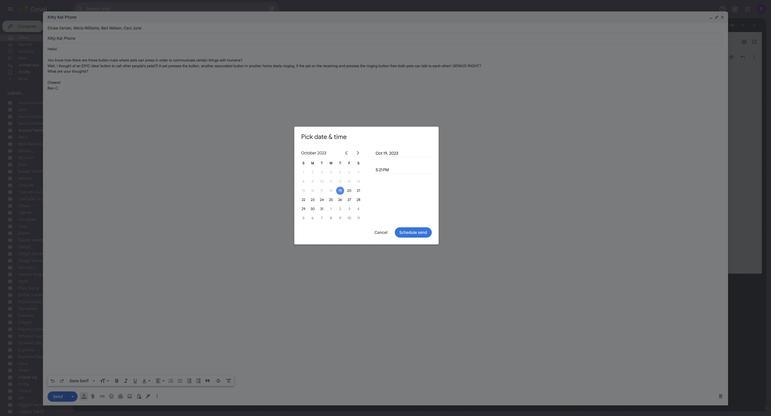 Task type: locate. For each thing, give the bounding box(es) containing it.
2 horizontal spatial 2
[[339, 207, 341, 211]]

to left 'call'
[[112, 64, 115, 68]]

to
[[169, 58, 172, 62], [94, 60, 97, 64], [112, 64, 115, 68], [429, 64, 432, 68]]

redo ‪(⌘y)‬ image
[[59, 379, 65, 385]]

0 horizontal spatial t
[[321, 161, 323, 166]]

laughter
[[35, 197, 52, 202]]

0 vertical spatial 12
[[722, 23, 725, 27]]

m column header
[[308, 159, 317, 168]]

21 oct cell
[[354, 187, 363, 196]]

1 inside cell
[[331, 207, 332, 211]]

the right if
[[299, 64, 305, 68]]

1 horizontal spatial in
[[245, 64, 248, 68]]

3
[[321, 170, 323, 175], [349, 207, 350, 211]]

euphoria down euphoria link
[[18, 355, 35, 360]]

4 oct cell
[[327, 168, 336, 177]]

1 horizontal spatial of
[[726, 23, 729, 27]]

6 oct cell
[[345, 168, 354, 177]]

70
[[62, 36, 66, 40]]

pick date & time heading
[[301, 133, 347, 141]]

15 oct cell
[[299, 187, 308, 196]]

4 for 4 nov cell at the left
[[358, 207, 360, 211]]

6 down f column header
[[349, 170, 351, 175]]

1 s from the left
[[303, 161, 305, 166]]

can left talk
[[415, 64, 421, 68]]

2 another from the left
[[249, 64, 262, 68]]

inbox right important according to google magic. switch
[[122, 40, 130, 44]]

s column header
[[299, 159, 308, 168], [354, 159, 363, 168]]

8 down 1 oct 'cell'
[[303, 180, 305, 184]]

enigma
[[33, 272, 47, 278], [18, 321, 32, 326], [18, 327, 32, 333]]

1 vertical spatial 1
[[331, 207, 332, 211]]

genius
[[453, 64, 467, 68]]

6 inside 6 nov cell
[[312, 216, 314, 221]]

cascade up ethereal delight link
[[34, 334, 50, 340]]

0 vertical spatial 9
[[312, 180, 314, 184]]

scheduled link
[[18, 63, 39, 68]]

4 down w "column header"
[[330, 170, 332, 175]]

inbox inside labels navigation
[[18, 35, 29, 40]]

9 down 2 oct cell
[[312, 180, 314, 184]]

1 vertical spatial 5
[[303, 216, 305, 221]]

enigma down enigma link
[[18, 327, 32, 333]]

3 for 3 oct cell
[[321, 170, 323, 175]]

9 down 2 nov cell
[[339, 216, 341, 221]]

4 inside cell
[[358, 207, 360, 211]]

1 vertical spatial 12
[[339, 180, 342, 184]]

kitty kat phone dialog
[[43, 11, 729, 406]]

the right on
[[317, 64, 322, 68]]

m
[[311, 161, 314, 166]]

to right order
[[169, 58, 172, 62]]

ethereal delight link
[[18, 341, 47, 346]]

another left home at top
[[249, 64, 262, 68]]

discardo
[[18, 266, 34, 271]]

other!
[[442, 64, 452, 68]]

cascade down cascade link
[[18, 190, 34, 195]]

0 vertical spatial of
[[726, 23, 729, 27]]

1 presses from the left
[[169, 64, 182, 68]]

1 vertical spatial can
[[415, 64, 421, 68]]

1 horizontal spatial 9
[[339, 216, 341, 221]]

0 vertical spatial 10
[[320, 180, 324, 184]]

pets right both
[[407, 64, 414, 68]]

1 horizontal spatial s
[[358, 161, 360, 166]]

grid inside pick date & time dialog
[[299, 159, 363, 223]]

button
[[99, 58, 109, 62], [100, 64, 111, 68], [234, 64, 244, 68], [379, 64, 389, 68]]

friday
[[18, 382, 30, 388]]

0 vertical spatial euphoria
[[18, 348, 35, 353]]

2 down how
[[65, 63, 66, 67]]

press
[[145, 58, 154, 62]]

12 down "5 oct" cell
[[339, 180, 342, 184]]

blissful
[[18, 149, 31, 154]]

inbox inside button
[[122, 40, 130, 44]]

4 down 28 oct cell at the top left
[[358, 207, 360, 211]]

remove formatting ‪(⌘\)‬ image
[[226, 379, 232, 385]]

2 the from the left
[[299, 64, 305, 68]]

send
[[418, 230, 427, 235]]

4 for 4 oct cell
[[330, 170, 332, 175]]

cancel button
[[370, 228, 393, 238]]

ethereal up euphoria link
[[18, 341, 33, 346]]

8 oct cell
[[299, 177, 308, 187]]

9 inside "cell"
[[339, 216, 341, 221]]

8
[[303, 180, 305, 184], [330, 216, 332, 221]]

delight up the discardo
[[18, 259, 31, 264]]

s right f
[[358, 161, 360, 166]]

euphoria
[[18, 348, 35, 353], [18, 355, 35, 360]]

0 horizontal spatial 10
[[320, 180, 324, 184]]

1 horizontal spatial pets
[[407, 64, 414, 68]]

1 down 25 oct cell
[[331, 207, 332, 211]]

pet
[[162, 64, 167, 68], [306, 64, 311, 68]]

0 horizontal spatial 7
[[321, 216, 323, 221]]

in left order
[[156, 58, 158, 62]]

with
[[220, 58, 226, 62]]

dance link
[[18, 231, 30, 236]]

pets up people's
[[130, 58, 137, 62]]

elight link
[[18, 279, 28, 285]]

2 giggles from the top
[[18, 410, 32, 415]]

giggles down fun link
[[18, 403, 32, 408]]

t right w
[[339, 161, 341, 166]]

15
[[302, 189, 305, 193]]

receiving
[[323, 64, 338, 68]]

enigma down velvet
[[33, 272, 47, 278]]

announcement link
[[18, 101, 46, 106]]

blossom link
[[18, 156, 34, 161]]

1 inside 'cell'
[[303, 170, 304, 175]]

meadow
[[32, 238, 47, 243]]

10
[[320, 180, 324, 184], [348, 216, 351, 221]]

1 horizontal spatial 5
[[339, 170, 341, 175]]

extra link
[[18, 362, 28, 367]]

, left ceci
[[122, 25, 123, 31]]

12 down close icon
[[722, 23, 725, 27]]

11 inside 11 nov cell
[[357, 216, 360, 221]]

euphoria down ethereal delight link
[[18, 348, 35, 353]]

2 vertical spatial 2
[[339, 207, 341, 211]]

ball link
[[18, 135, 28, 140]]

23 oct cell
[[308, 196, 317, 205]]

1 vertical spatial 4
[[358, 207, 360, 211]]

williams
[[84, 25, 99, 31]]

1 left 2 oct cell
[[303, 170, 304, 175]]

4
[[330, 170, 332, 175], [358, 207, 360, 211]]

6 inside 6 oct cell
[[349, 170, 351, 175]]

1 another from the left
[[201, 64, 214, 68]]

2 down 'm' column header
[[312, 170, 314, 175]]

enchant
[[18, 300, 33, 305]]

twinkle up ripple
[[31, 293, 44, 298]]

1 horizontal spatial pet
[[306, 64, 311, 68]]

9 inside cell
[[312, 180, 314, 184]]

25 oct cell
[[327, 196, 336, 205]]

schedule send
[[400, 230, 427, 235]]

0 horizontal spatial s column header
[[299, 159, 308, 168]]

0 horizontal spatial 3
[[321, 170, 323, 175]]

1 the from the left
[[183, 64, 188, 68]]

dreamy enigma link
[[18, 272, 47, 278]]

1 horizontal spatial ember
[[33, 327, 45, 333]]

ember
[[18, 293, 30, 298], [33, 327, 45, 333]]

to jack , bcc: me
[[94, 60, 120, 64]]

9 nov cell
[[336, 214, 345, 223]]

1 vertical spatial 3
[[349, 207, 350, 211]]

epic
[[82, 64, 90, 68]]

on
[[312, 64, 316, 68]]

11 inside 11 oct cell
[[330, 180, 332, 184]]

6 for 6 oct cell
[[349, 170, 351, 175]]

radiance up blissful link
[[28, 142, 44, 147]]

29 oct cell
[[299, 205, 308, 214]]

enemies
[[18, 314, 34, 319]]

elixir sunny link
[[18, 286, 39, 291]]

ember up enchant
[[18, 293, 30, 298]]

0 horizontal spatial inbox
[[18, 35, 29, 40]]

7 for 7 oct cell on the left top of the page
[[358, 170, 360, 175]]

0 horizontal spatial 12
[[339, 180, 342, 184]]

2 vertical spatial 1
[[65, 376, 66, 380]]

7 down 31 oct cell
[[321, 216, 323, 221]]

enigma down the 'enemies'
[[18, 321, 32, 326]]

ethereal
[[32, 121, 47, 126], [18, 334, 33, 340], [18, 341, 33, 346]]

elight
[[18, 279, 28, 285]]

16 oct cell
[[308, 187, 317, 196]]

1 right redo ‪(⌘y)‬ icon
[[65, 376, 66, 380]]

1 horizontal spatial t column header
[[336, 159, 345, 168]]

right?
[[468, 64, 482, 68]]

bulleted list ‪(⌘⇧8)‬ image
[[177, 379, 183, 385]]

discardo link
[[18, 266, 34, 271]]

cascade up aurora ethereal link
[[31, 114, 47, 119]]

1 horizontal spatial t
[[339, 161, 341, 166]]

10 oct cell
[[317, 177, 327, 187]]

0 horizontal spatial 6
[[312, 216, 314, 221]]

indent more ‪(⌘])‬ image
[[196, 379, 201, 385]]

7 up 14
[[358, 170, 360, 175]]

2 vertical spatial enigma
[[18, 327, 32, 333]]

strikethrough ‪(⌘⇧x)‬ image
[[215, 379, 221, 385]]

24 oct cell
[[317, 196, 327, 205]]

Date field
[[375, 150, 431, 157]]

fun
[[18, 396, 24, 401]]

grid containing s
[[299, 159, 363, 223]]

phone
[[65, 15, 77, 20]]

0 horizontal spatial s
[[303, 161, 305, 166]]

italic ‪(⌘i)‬ image
[[123, 379, 129, 385]]

1 vertical spatial 7
[[321, 216, 323, 221]]

1 vertical spatial pets
[[407, 64, 414, 68]]

0 vertical spatial 6
[[349, 170, 351, 175]]

s column header right f
[[354, 159, 363, 168]]

0 vertical spatial ethereal
[[32, 121, 47, 126]]

pop out image
[[715, 15, 719, 19]]

t right m
[[321, 161, 323, 166]]

ben
[[101, 25, 108, 31], [48, 86, 54, 90]]

1 euphoria from the top
[[18, 348, 35, 353]]

0 horizontal spatial 11
[[330, 180, 332, 184]]

1 horizontal spatial 10
[[348, 216, 351, 221]]

0 horizontal spatial 5
[[303, 216, 305, 221]]

8 down 1 nov cell at the left
[[330, 216, 332, 221]]

follow up link
[[18, 376, 37, 381]]

of left an
[[72, 64, 75, 68]]

25
[[329, 198, 333, 202]]

1 horizontal spatial 1
[[303, 170, 304, 175]]

s for 1st s column header from right
[[358, 161, 360, 166]]

s left m
[[303, 161, 305, 166]]

undo ‪(⌘z)‬ image
[[50, 379, 56, 385]]

0 vertical spatial giggles
[[18, 403, 32, 408]]

2 pet from the left
[[306, 64, 311, 68]]

0 vertical spatial 3
[[321, 170, 323, 175]]

0 vertical spatial 1
[[303, 170, 304, 175]]

0 horizontal spatial 1
[[65, 376, 66, 380]]

october
[[301, 151, 317, 156]]

1 horizontal spatial 4
[[358, 207, 360, 211]]

11 down 4 oct cell
[[330, 180, 332, 184]]

1 vertical spatial 9
[[339, 216, 341, 221]]

giggles down giggles harmony link
[[18, 410, 32, 415]]

0 horizontal spatial 4
[[330, 170, 332, 175]]

the down the communicate
[[183, 64, 188, 68]]

7 inside 7 nov cell
[[321, 216, 323, 221]]

1 vertical spatial giggles
[[18, 410, 32, 415]]

3 oct cell
[[317, 168, 327, 177]]

12
[[722, 23, 725, 27], [339, 180, 342, 184]]

0 vertical spatial 8
[[303, 180, 305, 184]]

1 nov cell
[[327, 205, 336, 214]]

ember up ethereal cascade link
[[33, 327, 45, 333]]

inbox link
[[18, 35, 29, 40]]

presses right the 'end'
[[346, 64, 359, 68]]

ethereal down enigma ember link
[[18, 334, 33, 340]]

6 down 30 oct cell
[[312, 216, 314, 221]]

end
[[339, 64, 345, 68]]

0 vertical spatial ben
[[101, 25, 108, 31]]

1 horizontal spatial s column header
[[354, 159, 363, 168]]

announcement arno aurora cascade aurora ethereal aurora twinkle ball bliss radiance blissful blossom brad breeze twinkle brother cascade cascade aurora cascade laughter chaos cherish computer cozy dance dazzle meadow delight delight rainbow delight velvet discardo dreamy enigma elight elixir sunny ember twinkle enchant ripple enchanted enemies enigma enigma ember ethereal cascade ethereal delight euphoria euphoria radiance extra flower
[[18, 101, 52, 374]]

3 right 2 oct cell
[[321, 170, 323, 175]]

22 oct cell
[[299, 196, 308, 205]]

ethereal cascade link
[[18, 334, 50, 340]]

1 horizontal spatial 3
[[349, 207, 350, 211]]

5 down 29 oct cell
[[303, 216, 305, 221]]

0 horizontal spatial pet
[[162, 64, 167, 68]]

inbox for inbox link
[[18, 35, 29, 40]]

8 for 8 nov cell
[[330, 216, 332, 221]]

friends link
[[18, 389, 32, 395]]

0 horizontal spatial ember
[[18, 293, 30, 298]]

12 for 12 of 145
[[722, 23, 725, 27]]

of left '145'
[[726, 23, 729, 27]]

giggles harmony link
[[18, 403, 49, 408]]

0 horizontal spatial 9
[[312, 180, 314, 184]]

1 vertical spatial of
[[72, 64, 75, 68]]

kat
[[57, 15, 64, 20]]

0 horizontal spatial 8
[[303, 180, 305, 184]]

are your
[[57, 69, 71, 74]]

0 horizontal spatial of
[[72, 64, 75, 68]]

settings image
[[732, 6, 739, 13]]

1 vertical spatial 8
[[330, 216, 332, 221]]

twinkle down aurora ethereal link
[[32, 128, 47, 133]]

1 vertical spatial 2
[[312, 170, 314, 175]]

enigma ember link
[[18, 327, 45, 333]]

inbox up starred
[[18, 35, 29, 40]]

pet right a
[[162, 64, 167, 68]]

1 horizontal spatial can
[[415, 64, 421, 68]]

twinkle right breeze
[[32, 169, 45, 174]]

1 pet from the left
[[162, 64, 167, 68]]

3 the from the left
[[317, 64, 322, 68]]

2 presses from the left
[[346, 64, 359, 68]]

0 vertical spatial 2
[[65, 63, 66, 67]]

t column header right w
[[336, 159, 345, 168]]

145
[[730, 23, 735, 27]]

0 horizontal spatial can
[[138, 58, 144, 62]]

cascade up chaos
[[18, 197, 34, 202]]

5 oct cell
[[336, 168, 345, 177]]

humans?
[[227, 58, 243, 62]]

«
[[345, 151, 348, 156]]

9 for 9 oct cell
[[312, 180, 314, 184]]

12 inside 'cell'
[[339, 180, 342, 184]]

presses down the communicate
[[169, 64, 182, 68]]

1 horizontal spatial inbox
[[122, 40, 130, 44]]

9 for 9 nov "cell"
[[339, 216, 341, 221]]

11 oct cell
[[327, 177, 336, 187]]

ben left nelson
[[101, 25, 108, 31]]

aurora up aurora twinkle link
[[18, 121, 30, 126]]

10 down 3 oct cell
[[320, 180, 324, 184]]

0 horizontal spatial ben
[[48, 86, 54, 90]]

can up people's
[[138, 58, 144, 62]]

pet left on
[[306, 64, 311, 68]]

0 vertical spatial can
[[138, 58, 144, 62]]

0 horizontal spatial another
[[201, 64, 214, 68]]

1 inside labels navigation
[[65, 376, 66, 380]]

aurora up ball link
[[18, 128, 32, 133]]

what
[[48, 69, 56, 74]]

1 horizontal spatial 12
[[722, 23, 725, 27]]

important according to google magic. switch
[[113, 39, 118, 45]]

0 horizontal spatial 2
[[65, 63, 66, 67]]

5 right 4 oct cell
[[339, 170, 341, 175]]

2 vertical spatial twinkle
[[31, 293, 44, 298]]

2 s from the left
[[358, 161, 360, 166]]

1 vertical spatial enigma
[[18, 321, 32, 326]]

bold ‪(⌘b)‬ image
[[114, 379, 120, 385]]

1 t from the left
[[321, 161, 323, 166]]

2 down 26 oct cell
[[339, 207, 341, 211]]

the left ringing at the top
[[360, 64, 366, 68]]

in left home at top
[[245, 64, 248, 68]]

18
[[330, 189, 333, 193]]

1 horizontal spatial ben
[[101, 25, 108, 31]]

1 vertical spatial ben
[[48, 86, 54, 90]]

grid
[[299, 159, 363, 223]]

1 horizontal spatial presses
[[346, 64, 359, 68]]

aurora down arno link
[[18, 114, 30, 119]]

enchant ripple link
[[18, 300, 45, 305]]

quote ‪(⌘⇧9)‬ image
[[205, 379, 211, 385]]

0 horizontal spatial in
[[156, 58, 158, 62]]

1 vertical spatial 11
[[357, 216, 360, 221]]

t column header
[[317, 159, 327, 168], [336, 159, 345, 168]]

cherish
[[18, 211, 32, 216]]

1 horizontal spatial 2
[[312, 170, 314, 175]]

0 vertical spatial 11
[[330, 180, 332, 184]]

11 down 4 nov cell at the left
[[357, 216, 360, 221]]

0 vertical spatial 5
[[339, 170, 341, 175]]

delight down delight link at the left of the page
[[18, 252, 31, 257]]

6 nov cell
[[308, 214, 317, 223]]

1 giggles from the top
[[18, 403, 32, 408]]

ben left the 'c.'
[[48, 86, 54, 90]]

are
[[82, 58, 87, 62]]

0 horizontal spatial t column header
[[317, 159, 327, 168]]

aurora
[[18, 114, 30, 119], [18, 121, 30, 126], [18, 128, 32, 133], [35, 190, 47, 195]]

jack,
[[99, 68, 107, 72]]

0 vertical spatial 4
[[330, 170, 332, 175]]

7 oct cell
[[354, 168, 363, 177]]

1 vertical spatial 10
[[348, 216, 351, 221]]

discard draft ‪(⌘⇧d)‬ image
[[718, 394, 724, 400]]

10 down the 3 nov cell
[[348, 216, 351, 221]]

14
[[357, 180, 360, 184]]

3 down 27 oct cell
[[349, 207, 350, 211]]

1 s column header from the left
[[299, 159, 308, 168]]

s column header left m
[[299, 159, 308, 168]]

26 oct cell
[[336, 196, 345, 205]]

,
[[71, 25, 72, 31], [99, 25, 100, 31], [122, 25, 123, 31], [105, 60, 106, 64]]

7 inside 7 oct cell
[[358, 170, 360, 175]]

0 vertical spatial 7
[[358, 170, 360, 175]]

1 horizontal spatial 8
[[330, 216, 332, 221]]

ethereal down aurora cascade link
[[32, 121, 47, 126]]

radiance down ethereal delight link
[[36, 355, 52, 360]]

presses
[[169, 64, 182, 68], [346, 64, 359, 68]]

7 for 7 nov cell
[[321, 216, 323, 221]]

0 horizontal spatial presses
[[169, 64, 182, 68]]

1 horizontal spatial 6
[[349, 170, 351, 175]]

None search field
[[73, 2, 280, 16]]

of inside the you know how there are these button mats where pets can press in order to communicate certain things with humans? well, i thought of an epic idea! button to call other people's pets!!!! a pet presses the button, another associated button in another home starts ringing, if the pet on the receiving end presses the ringing button then both pets can talk to each other! genius right? what are your thoughts?
[[72, 64, 75, 68]]

october 2023 row
[[299, 147, 363, 159]]

4 nov cell
[[354, 205, 363, 214]]

14 oct cell
[[354, 177, 363, 187]]

more
[[18, 76, 28, 82]]

sent link
[[18, 56, 27, 61]]

4 inside cell
[[330, 170, 332, 175]]

another down certain
[[201, 64, 214, 68]]

t column header left w
[[317, 159, 327, 168]]

1 horizontal spatial 7
[[358, 170, 360, 175]]

1 for 1 nov cell at the left
[[331, 207, 332, 211]]

talk
[[422, 64, 428, 68]]

aurora up laughter
[[35, 190, 47, 195]]

dazzle meadow link
[[18, 238, 47, 243]]

1 horizontal spatial 11
[[357, 216, 360, 221]]

compose
[[18, 24, 36, 29]]

these
[[88, 58, 98, 62]]

can
[[138, 58, 144, 62], [415, 64, 421, 68]]



Task type: describe. For each thing, give the bounding box(es) containing it.
dazzle
[[18, 238, 31, 243]]

1 vertical spatial twinkle
[[32, 169, 45, 174]]

computer link
[[18, 217, 37, 223]]

bliss
[[18, 142, 27, 147]]

ball
[[18, 135, 28, 140]]

sunny
[[28, 286, 39, 291]]

2 t from the left
[[339, 161, 341, 166]]

brother link
[[18, 176, 32, 181]]

you know how there are these button mats where pets can press in order to communicate certain things with humans? well, i thought of an epic idea! button to call other people's pets!!!! a pet presses the button, another associated button in another home starts ringing, if the pet on the receiving end presses the ringing button then both pets can talk to each other! genius right? what are your thoughts?
[[48, 58, 482, 74]]

ripple
[[34, 300, 45, 305]]

delight down ethereal cascade link
[[34, 341, 47, 346]]

advanced search options image
[[266, 3, 277, 15]]

, left bcc:
[[105, 60, 106, 64]]

eloise vanian , maria williams , ben nelson , ceci june
[[48, 25, 142, 31]]

pick date & time
[[301, 133, 347, 141]]

brad link
[[18, 162, 27, 168]]

certain
[[196, 58, 208, 62]]

harmony
[[33, 403, 49, 408]]

8 for 8 oct cell
[[303, 180, 305, 184]]

follow up
[[18, 376, 37, 381]]

19 oct cell
[[336, 187, 345, 196]]

indent less ‪(⌘[)‬ image
[[187, 379, 192, 385]]

1 t column header from the left
[[317, 159, 327, 168]]

know
[[55, 58, 64, 62]]

close image
[[721, 15, 725, 19]]

brother
[[18, 176, 32, 181]]

17 oct cell
[[317, 187, 327, 196]]

0 horizontal spatial pets
[[130, 58, 137, 62]]

starred
[[18, 42, 32, 47]]

1 vertical spatial ember
[[33, 327, 45, 333]]

friday link
[[18, 382, 30, 388]]

a
[[159, 64, 161, 68]]

»
[[357, 151, 359, 156]]

, up scary
[[99, 25, 100, 31]]

5 nov cell
[[299, 214, 308, 223]]

24
[[320, 198, 324, 202]]

things
[[209, 58, 219, 62]]

3 nov cell
[[345, 205, 354, 214]]

13 oct cell
[[345, 177, 354, 187]]

28 oct cell
[[354, 196, 363, 205]]

31 oct cell
[[317, 205, 327, 214]]

5 for "5 oct" cell
[[339, 170, 341, 175]]

2 for 2 oct cell
[[312, 170, 314, 175]]

enchanted link
[[18, 307, 38, 312]]

20 oct cell
[[345, 187, 354, 196]]

Subject field
[[48, 36, 724, 41]]

delight down dazzle
[[18, 245, 31, 250]]

1 for 1 oct 'cell'
[[303, 170, 304, 175]]

roberts
[[107, 54, 123, 59]]

1 oct cell
[[299, 168, 308, 177]]

2 t column header from the left
[[336, 159, 345, 168]]

12 oct cell
[[336, 177, 345, 187]]

« button
[[344, 150, 350, 156]]

0 vertical spatial ember
[[18, 293, 30, 298]]

rainbow
[[32, 252, 48, 257]]

pick date & time dialog
[[295, 127, 439, 245]]

aurora cascade link
[[18, 114, 47, 119]]

cascade aurora link
[[18, 190, 47, 195]]

w
[[330, 161, 333, 166]]

delight rainbow link
[[18, 252, 48, 257]]

2 vertical spatial ethereal
[[18, 341, 33, 346]]

cherish link
[[18, 211, 32, 216]]

underline ‪(⌘u)‬ image
[[132, 379, 138, 385]]

formatting options toolbar
[[48, 376, 234, 387]]

home
[[263, 64, 272, 68]]

numbered list ‪(⌘⇧7)‬ image
[[168, 379, 174, 385]]

30 oct cell
[[308, 205, 317, 214]]

arno
[[18, 107, 27, 113]]

cascade laughter link
[[18, 197, 52, 202]]

minimize image
[[709, 15, 714, 19]]

ringing
[[367, 64, 378, 68]]

blossom
[[18, 156, 34, 161]]

1 vertical spatial in
[[245, 64, 248, 68]]

7 nov cell
[[317, 214, 327, 223]]

27 oct cell
[[345, 196, 354, 205]]

chaos link
[[18, 204, 30, 209]]

Message Body text field
[[48, 46, 724, 375]]

scheduled
[[18, 63, 39, 68]]

18 oct cell
[[327, 187, 336, 196]]

2 inside labels navigation
[[65, 63, 66, 67]]

6 for 6 nov cell
[[312, 216, 314, 221]]

9 oct cell
[[308, 177, 317, 187]]

3 for the 3 nov cell
[[349, 207, 350, 211]]

enchanted
[[18, 307, 38, 312]]

2 s column header from the left
[[354, 159, 363, 168]]

f column header
[[345, 159, 354, 168]]

0 vertical spatial radiance
[[28, 142, 44, 147]]

order
[[159, 58, 168, 62]]

c.
[[55, 86, 59, 90]]

w column header
[[327, 159, 336, 168]]

cascade down brother link
[[18, 183, 34, 188]]

call
[[116, 64, 122, 68]]

inbox for inbox button
[[122, 40, 130, 44]]

» button
[[355, 150, 361, 156]]

time
[[334, 133, 347, 141]]

22
[[302, 198, 306, 202]]

27
[[348, 198, 351, 202]]

2023
[[318, 151, 327, 156]]

enigma link
[[18, 321, 32, 326]]

vanian
[[59, 25, 71, 31]]

to right talk
[[429, 64, 432, 68]]

euphoria link
[[18, 348, 35, 353]]

labels heading
[[7, 91, 61, 96]]

sent
[[18, 56, 27, 61]]

snoozed link
[[18, 49, 34, 54]]

where
[[119, 58, 129, 62]]

11 for 11 oct cell
[[330, 180, 332, 184]]

10 nov cell
[[345, 214, 354, 223]]

labels navigation
[[0, 18, 73, 417]]

s for first s column header from left
[[303, 161, 305, 166]]

starred link
[[18, 42, 32, 47]]

fun link
[[18, 396, 24, 401]]

11 for 11 nov cell
[[357, 216, 360, 221]]

0 vertical spatial twinkle
[[32, 128, 47, 133]]

, left maria
[[71, 25, 72, 31]]

2 for 2 nov cell
[[339, 207, 341, 211]]

chaos
[[18, 204, 30, 209]]

main menu image
[[7, 6, 14, 13]]

ben inside the cheers! ben c.
[[48, 86, 54, 90]]

jack
[[98, 60, 105, 64]]

scary
[[94, 38, 110, 46]]

0 vertical spatial in
[[156, 58, 158, 62]]

5 for 5 nov cell
[[303, 216, 305, 221]]

both
[[399, 64, 406, 68]]

arno link
[[18, 107, 27, 113]]

maria
[[73, 25, 84, 31]]

up
[[32, 376, 37, 381]]

1 vertical spatial ethereal
[[18, 334, 33, 340]]

other
[[123, 64, 131, 68]]

2 nov cell
[[336, 205, 345, 214]]

1 vertical spatial radiance
[[36, 355, 52, 360]]

cascade link
[[18, 183, 34, 188]]

10 for the 10 nov cell
[[348, 216, 351, 221]]

pets!!!!
[[147, 64, 158, 68]]

4 the from the left
[[360, 64, 366, 68]]

drafts
[[18, 70, 30, 75]]

bliss radiance link
[[18, 142, 44, 147]]

Time field
[[375, 167, 431, 173]]

elixir
[[18, 286, 27, 291]]

30
[[311, 207, 315, 211]]

search mail image
[[75, 4, 85, 14]]

kitty kat phone
[[48, 15, 77, 20]]

2 euphoria from the top
[[18, 355, 35, 360]]

2 oct cell
[[308, 168, 317, 177]]

Not starred checkbox
[[729, 54, 735, 60]]

pick
[[301, 133, 313, 141]]

12 for 12
[[339, 180, 342, 184]]

june
[[133, 25, 142, 31]]

10 for 10 oct cell
[[320, 180, 324, 184]]

11 nov cell
[[354, 214, 363, 223]]

ceci
[[124, 25, 132, 31]]

8 nov cell
[[327, 214, 336, 223]]

announcement
[[18, 101, 46, 106]]

0 vertical spatial enigma
[[33, 272, 47, 278]]

19
[[339, 189, 342, 193]]

to left jack
[[94, 60, 97, 64]]

mateo
[[94, 54, 106, 59]]

20
[[347, 189, 352, 193]]



Task type: vqa. For each thing, say whether or not it's contained in the screenshot.
near corresponding to sixth Not important switch from the top of the page
no



